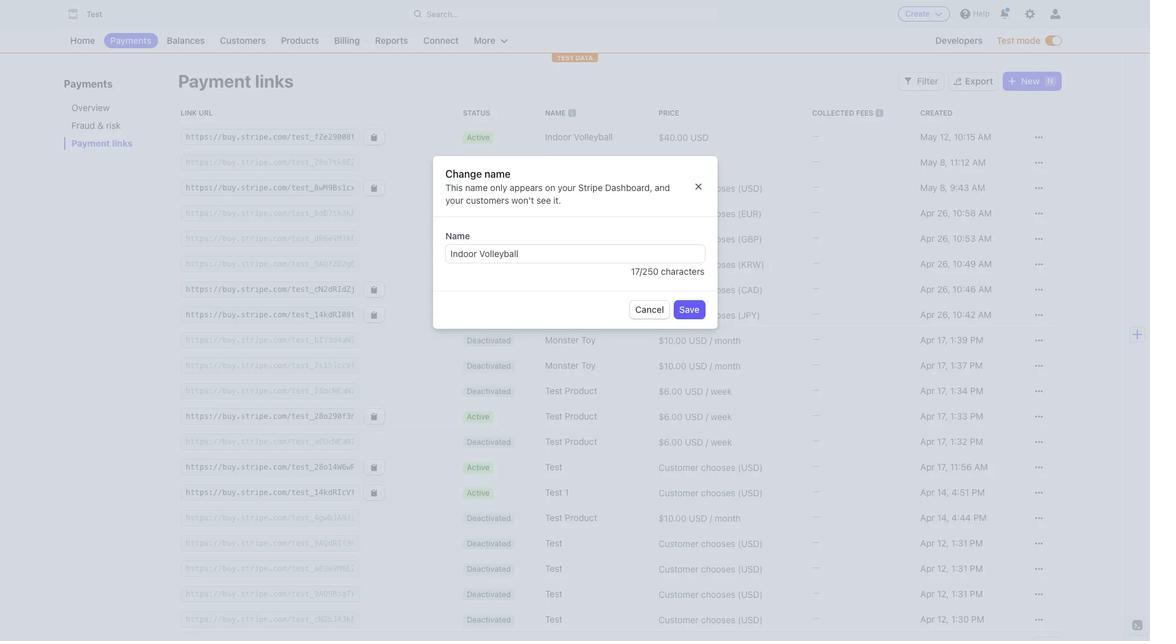 Task type: locate. For each thing, give the bounding box(es) containing it.
8,
[[940, 157, 948, 168], [940, 182, 948, 193]]

(cad)
[[738, 284, 763, 295]]

$10.00 for apr 17, 1:37 pm
[[659, 360, 686, 371]]

3 chooses from the top
[[701, 233, 735, 244]]

— link for apr 12, 1:30 pm link
[[807, 607, 915, 633]]

0 vertical spatial may
[[920, 131, 937, 142]]

am for may 8, 9:43 am
[[972, 182, 985, 193]]

am right 10:58
[[978, 208, 992, 218]]

1 vertical spatial apr 12, 1:31 pm link
[[915, 558, 1024, 580]]

2 vertical spatial $10.00 usd / month link
[[653, 508, 807, 529]]

south korea
[[545, 258, 595, 269]]

2 (usd) from the top
[[738, 462, 763, 473]]

1 may from the top
[[920, 131, 937, 142]]

payments right home
[[110, 35, 152, 46]]

20 — link from the top
[[807, 607, 915, 633]]

— for outdoor volleyball the $40.00 usd link
[[812, 156, 820, 166]]

customer chooses (usd) link for third apr 12, 1:31 pm link from the bottom of the page
[[653, 533, 807, 554]]

17, left 1:39
[[937, 335, 948, 345]]

18 — link from the top
[[807, 556, 915, 582]]

None text field
[[446, 245, 705, 263]]

help button
[[955, 4, 995, 24]]

apr inside apr 14, 4:51 pm link
[[920, 487, 935, 498]]

1 horizontal spatial payment links
[[178, 70, 294, 91]]

0 vertical spatial $6.00 usd / week
[[659, 386, 732, 397]]

0 horizontal spatial payment links
[[71, 138, 133, 149]]

14, for 4:51
[[937, 487, 949, 498]]

8 — from the top
[[812, 308, 820, 319]]

month for apr 17, 1:37 pm
[[715, 360, 741, 371]]

2 8, from the top
[[940, 182, 948, 193]]

payment up url
[[178, 70, 251, 91]]

4 active link from the top
[[458, 405, 540, 428]]

am right 10:42
[[978, 309, 992, 320]]

only
[[490, 182, 507, 193]]

name down 'customers'
[[446, 231, 470, 241]]

1 vertical spatial month
[[715, 360, 741, 371]]

1 $10.00 usd / month link from the top
[[653, 330, 807, 351]]

name up indoor at the top of the page
[[545, 109, 566, 117]]

customer chooses (gbp) link
[[653, 228, 807, 249]]

test link
[[540, 456, 653, 479], [540, 532, 653, 555], [540, 558, 653, 580], [540, 583, 653, 606], [540, 608, 653, 631]]

1 $10.00 usd / month from the top
[[659, 335, 741, 346]]

am right 10:49
[[978, 258, 992, 269]]

svg image for may 8, 11:12 am
[[1035, 159, 1043, 167]]

2 apr 12, 1:31 pm from the top
[[920, 563, 983, 574]]

8, for 9:43
[[940, 182, 948, 193]]

toy
[[581, 335, 596, 345], [581, 360, 596, 371]]

2 may from the top
[[920, 157, 937, 168]]

17, for 1:37
[[937, 360, 948, 371]]

2 vertical spatial $10.00
[[659, 513, 686, 524]]

2 $10.00 usd / month link from the top
[[653, 355, 807, 376]]

2 vertical spatial 1:31
[[951, 589, 967, 600]]

deactivated link for apr 26, 10:49 am "link" on the top of page
[[458, 253, 540, 276]]

— for customer chooses (usd) link corresponding to apr 14, 4:51 pm link
[[812, 486, 820, 497]]

10 apr from the top
[[920, 436, 935, 447]]

14, left 4:44
[[937, 513, 949, 523]]

3 month from the top
[[715, 513, 741, 524]]

0 horizontal spatial your
[[446, 195, 464, 206]]

test product
[[545, 385, 597, 396], [545, 411, 597, 422], [545, 436, 597, 447], [545, 513, 597, 523]]

6 active from the top
[[467, 488, 490, 498]]

Search… search field
[[406, 6, 718, 22]]

customer chooses (usd) link for 'apr 17, 11:56 am' link
[[653, 457, 807, 478]]

am right 10:53
[[978, 233, 992, 244]]

10 — link from the top
[[807, 353, 915, 379]]

17, left 1:34
[[937, 385, 948, 396]]

svg image
[[1009, 78, 1016, 85], [370, 134, 378, 141], [1035, 134, 1043, 141], [1035, 159, 1043, 167], [370, 184, 378, 192], [1035, 210, 1043, 217], [1035, 235, 1043, 243], [1035, 286, 1043, 294], [370, 311, 378, 319], [1035, 311, 1043, 319], [1035, 337, 1043, 344], [1035, 388, 1043, 395], [1035, 413, 1043, 421], [1035, 438, 1043, 446], [370, 489, 378, 497], [1035, 515, 1043, 522], [1035, 591, 1043, 599], [1035, 616, 1043, 624]]

— for customer chooses (usd) link for apr 12, 1:30 pm link
[[812, 613, 820, 624]]

links down fraud & risk link
[[112, 138, 133, 149]]

$40.00
[[659, 132, 688, 143], [659, 157, 688, 168]]

may for may 8, 11:12 am
[[920, 157, 937, 168]]

apr inside apr 26, 10:53 am link
[[920, 233, 935, 244]]

2 vertical spatial may
[[920, 182, 937, 193]]

0 vertical spatial $10.00 usd / month link
[[653, 330, 807, 351]]

your down this
[[446, 195, 464, 206]]

svg image for apr 26, 10:46 am
[[1035, 286, 1043, 294]]

test mode
[[997, 35, 1041, 46]]

8 apr from the top
[[920, 385, 935, 396]]

(usd) for customer chooses (usd) link related to second apr 12, 1:31 pm link
[[738, 564, 763, 574]]

apr 14, 4:51 pm link
[[915, 481, 1024, 504]]

14 — link from the top
[[807, 455, 915, 480]]

— link
[[807, 124, 915, 150], [807, 150, 915, 175], [807, 175, 915, 201], [807, 201, 915, 226], [807, 226, 915, 251], [807, 251, 915, 277], [807, 277, 915, 302], [807, 302, 915, 328], [807, 328, 915, 353], [807, 353, 915, 379], [807, 379, 915, 404], [807, 404, 915, 429], [807, 429, 915, 455], [807, 455, 915, 480], [807, 480, 915, 506], [807, 506, 915, 531], [807, 531, 915, 556], [807, 556, 915, 582], [807, 582, 915, 607], [807, 607, 915, 633]]

17 /250 characters
[[631, 266, 705, 277]]

10 chooses from the top
[[701, 564, 735, 574]]

0 vertical spatial apr 12, 1:31 pm link
[[915, 532, 1024, 555]]

7 (usd) from the top
[[738, 614, 763, 625]]

may inside may 8, 11:12 am link
[[920, 157, 937, 168]]

4 test link from the top
[[540, 583, 653, 606]]

payments up overview
[[64, 78, 113, 90]]

customer for customer chooses (cad) link
[[659, 284, 699, 295]]

1 vertical spatial may
[[920, 157, 937, 168]]

$6.00
[[659, 386, 683, 397], [659, 411, 683, 422], [659, 437, 683, 447]]

1 vertical spatial payment links
[[71, 138, 133, 149]]

8 chooses from the top
[[701, 487, 735, 498]]

17 — from the top
[[812, 537, 820, 547]]

17, left the 1:37
[[937, 360, 948, 371]]

17, left 11:56
[[937, 462, 948, 472]]

your right my
[[558, 182, 576, 193]]

3 $10.00 usd / month from the top
[[659, 513, 741, 524]]

2 test product link from the top
[[540, 405, 653, 428]]

1 vertical spatial volleyball
[[581, 157, 620, 168]]

developers
[[935, 35, 983, 46]]

13 — from the top
[[812, 435, 820, 446]]

4 — link from the top
[[807, 201, 915, 226]]

chooses for customer chooses (cad) link
[[701, 284, 735, 295]]

active link
[[458, 126, 540, 149], [458, 177, 540, 199], [458, 278, 540, 301], [458, 405, 540, 428], [458, 456, 540, 479], [458, 481, 540, 504]]

test inside button
[[87, 10, 102, 19]]

4 test product link from the top
[[540, 507, 653, 530]]

1 vertical spatial 8,
[[940, 182, 948, 193]]

4:44
[[952, 513, 971, 523]]

1 vertical spatial $6.00 usd / week link
[[653, 406, 807, 427]]

home link
[[64, 33, 101, 48]]

— for $6.00 usd / week link related to apr 17, 1:32 pm
[[812, 435, 820, 446]]

2 vertical spatial week
[[711, 437, 732, 447]]

3 customer chooses (usd) link from the top
[[653, 482, 807, 503]]

1 vertical spatial $10.00
[[659, 360, 686, 371]]

12, for second apr 12, 1:31 pm link
[[937, 563, 949, 574]]

0 vertical spatial $40.00 usd link
[[653, 127, 807, 148]]

0 vertical spatial $40.00
[[659, 132, 688, 143]]

$6.00 for apr 17, 1:32 pm
[[659, 437, 683, 447]]

apr inside apr 26, 10:46 am link
[[920, 284, 935, 295]]

1 14, from the top
[[937, 487, 949, 498]]

0 vertical spatial 14,
[[937, 487, 949, 498]]

— for 'may 8, 9:43 am' link customer chooses (usd) link
[[812, 181, 820, 192]]

0 vertical spatial payment links
[[178, 70, 294, 91]]

2 monster from the top
[[545, 360, 579, 371]]

2 vertical spatial $10.00 usd / month
[[659, 513, 741, 524]]

2 vertical spatial month
[[715, 513, 741, 524]]

0 horizontal spatial links
[[112, 138, 133, 149]]

deactivated link for apr 17, 1:32 pm link
[[458, 431, 540, 453]]

6 deactivated from the top
[[467, 361, 511, 371]]

apr 17, 11:56 am
[[920, 462, 988, 472]]

26, left 10:58
[[937, 208, 950, 218]]

2 $10.00 usd / month from the top
[[659, 360, 741, 371]]

month
[[715, 335, 741, 346], [715, 360, 741, 371], [715, 513, 741, 524]]

deactivated for apr 14, 4:44 pm link "deactivated" link
[[467, 514, 511, 523]]

1 horizontal spatial name
[[545, 109, 566, 117]]

test product link for apr 14, 4:44 pm
[[540, 507, 653, 530]]

volleyball up outdoor volleyball "link"
[[574, 131, 613, 142]]

apr 17, 11:56 am link
[[915, 456, 1024, 479]]

south
[[545, 258, 569, 269]]

deactivated for apr 12, 1:30 pm link's "deactivated" link
[[467, 615, 511, 625]]

2 — link from the top
[[807, 150, 915, 175]]

apr 12, 1:30 pm link
[[915, 608, 1024, 631]]

/
[[710, 335, 712, 346], [710, 360, 712, 371], [706, 386, 708, 397], [706, 411, 708, 422], [706, 437, 708, 447], [710, 513, 712, 524]]

1 monster toy from the top
[[545, 335, 596, 345]]

am inside "link"
[[978, 258, 992, 269]]

apr inside apr 26, 10:42 am link
[[920, 309, 935, 320]]

1:30
[[951, 614, 969, 625]]

$40.00 for outdoor volleyball
[[659, 157, 688, 168]]

chooses inside 'link'
[[701, 310, 735, 320]]

apr inside "apr 17, 1:34 pm" link
[[920, 385, 935, 396]]

0 horizontal spatial name
[[446, 231, 470, 241]]

test link for customer chooses (usd) link related to second apr 12, 1:31 pm link
[[540, 558, 653, 580]]

product for apr 17, 1:32 pm
[[565, 436, 597, 447]]

0 vertical spatial toy
[[581, 335, 596, 345]]

name up 'customers'
[[465, 182, 488, 193]]

active for indoor volleyball
[[467, 133, 490, 142]]

— link for apr 14, 4:51 pm link
[[807, 480, 915, 506]]

pm for apr 17, 1:33 pm link
[[970, 411, 983, 422]]

1 month from the top
[[715, 335, 741, 346]]

create button
[[898, 6, 950, 22]]

— link for may 12, 10:15 am link
[[807, 124, 915, 150]]

26, for 10:49
[[937, 258, 950, 269]]

customer chooses (usd)
[[659, 183, 763, 193], [659, 462, 763, 473], [659, 487, 763, 498], [659, 538, 763, 549], [659, 564, 763, 574], [659, 589, 763, 600], [659, 614, 763, 625]]

apr
[[920, 208, 935, 218], [920, 233, 935, 244], [920, 258, 935, 269], [920, 284, 935, 295], [920, 309, 935, 320], [920, 335, 935, 345], [920, 360, 935, 371], [920, 385, 935, 396], [920, 411, 935, 422], [920, 436, 935, 447], [920, 462, 935, 472], [920, 487, 935, 498], [920, 513, 935, 523], [920, 538, 935, 549], [920, 563, 935, 574], [920, 589, 935, 600], [920, 614, 935, 625]]

1 customer chooses (usd) from the top
[[659, 183, 763, 193]]

test product for apr 17, 1:32 pm
[[545, 436, 597, 447]]

volleyball down indoor volleyball link
[[581, 157, 620, 168]]

payments link
[[104, 33, 158, 48]]

17,
[[937, 335, 948, 345], [937, 360, 948, 371], [937, 385, 948, 396], [937, 411, 948, 422], [937, 436, 948, 447], [937, 462, 948, 472]]

12 customer from the top
[[659, 614, 699, 625]]

5 17, from the top
[[937, 436, 948, 447]]

12 deactivated link from the top
[[458, 583, 540, 606]]

$40.00 usd link
[[653, 127, 807, 148], [653, 152, 807, 173]]

$40.00 usd up and
[[659, 157, 709, 168]]

london
[[545, 233, 576, 244]]

apr inside 'apr 17, 11:56 am' link
[[920, 462, 935, 472]]

0 vertical spatial $10.00
[[659, 335, 686, 346]]

$40.00 down price
[[659, 132, 688, 143]]

(gbp)
[[738, 233, 762, 244]]

3 (usd) from the top
[[738, 487, 763, 498]]

usd for apr 14, 4:44 pm
[[689, 513, 707, 524]]

14, left 4:51
[[937, 487, 949, 498]]

1 vertical spatial week
[[711, 411, 732, 422]]

apr 17, 1:33 pm
[[920, 411, 983, 422]]

13 deactivated from the top
[[467, 615, 511, 625]]

apr 26, 10:46 am link
[[915, 278, 1024, 301]]

1 customer from the top
[[659, 183, 699, 193]]

(usd) for customer chooses (usd) link related to 1st apr 12, 1:31 pm link from the bottom
[[738, 589, 763, 600]]

customer inside 'link'
[[659, 310, 699, 320]]

customer for customer chooses (usd) link for apr 12, 1:30 pm link
[[659, 614, 699, 625]]

/ for apr 17, 1:33 pm
[[706, 411, 708, 422]]

pm for the apr 17, 1:37 pm link
[[970, 360, 983, 371]]

$6.00 usd / week for apr 17, 1:33 pm
[[659, 411, 732, 422]]

monster
[[545, 335, 579, 345], [545, 360, 579, 371]]

16 apr from the top
[[920, 589, 935, 600]]

$10.00 for apr 14, 4:44 pm
[[659, 513, 686, 524]]

10:42
[[953, 309, 976, 320]]

12 — from the top
[[812, 410, 820, 420]]

apr for apr 17, 1:33 pm link
[[920, 411, 935, 422]]

deactivated for "deactivated" link for the apr 17, 1:37 pm link
[[467, 361, 511, 371]]

payment down fraud & risk
[[71, 138, 110, 149]]

3 customer from the top
[[659, 233, 699, 244]]

0 vertical spatial name
[[545, 109, 566, 117]]

save button
[[674, 301, 705, 319]]

export
[[965, 76, 993, 86]]

chooses for customer chooses (usd) link related to second apr 12, 1:31 pm link
[[701, 564, 735, 574]]

3 apr from the top
[[920, 258, 935, 269]]

mode
[[1017, 35, 1041, 46]]

0 vertical spatial apr 12, 1:31 pm
[[920, 538, 983, 549]]

0 vertical spatial monster
[[545, 335, 579, 345]]

help
[[973, 9, 990, 18]]

2 1:31 from the top
[[951, 563, 967, 574]]

4 customer chooses (usd) from the top
[[659, 538, 763, 549]]

0 vertical spatial month
[[715, 335, 741, 346]]

1 test link from the top
[[540, 456, 653, 479]]

26, left 10:42
[[937, 309, 950, 320]]

name up only
[[484, 168, 511, 180]]

apr 17, 1:32 pm
[[920, 436, 983, 447]]

volleyball inside "link"
[[581, 157, 620, 168]]

4 17, from the top
[[937, 411, 948, 422]]

deactivated link for second apr 12, 1:31 pm link
[[458, 558, 540, 580]]

(usd) for customer chooses (usd) link corresponding to apr 14, 4:51 pm link
[[738, 487, 763, 498]]

5 — link from the top
[[807, 226, 915, 251]]

/ for apr 17, 1:37 pm
[[710, 360, 712, 371]]

week for apr 17, 1:32 pm
[[711, 437, 732, 447]]

/250
[[640, 266, 659, 277]]

1 horizontal spatial payment
[[178, 70, 251, 91]]

1 horizontal spatial your
[[558, 182, 576, 193]]

1 vertical spatial $40.00 usd link
[[653, 152, 807, 173]]

am right 10:46
[[978, 284, 992, 295]]

1:31 for third apr 12, 1:31 pm link from the bottom of the page
[[951, 538, 967, 549]]

may inside 'may 8, 9:43 am' link
[[920, 182, 937, 193]]

1 vertical spatial $6.00 usd / week
[[659, 411, 732, 422]]

2 vertical spatial $6.00
[[659, 437, 683, 447]]

1 (usd) from the top
[[738, 183, 763, 193]]

1 $6.00 usd / week link from the top
[[653, 381, 807, 402]]

1 $40.00 usd from the top
[[659, 132, 709, 143]]

2 vertical spatial apr 12, 1:31 pm
[[920, 589, 983, 600]]

stripe
[[578, 182, 603, 193]]

/ for apr 17, 1:34 pm
[[706, 386, 708, 397]]

1 $40.00 from the top
[[659, 132, 688, 143]]

2 14, from the top
[[937, 513, 949, 523]]

2 $40.00 usd link from the top
[[653, 152, 807, 173]]

—
[[812, 130, 820, 141], [812, 156, 820, 166], [812, 181, 820, 192], [812, 206, 820, 217], [812, 232, 820, 243], [812, 257, 820, 268], [812, 283, 820, 293], [812, 308, 820, 319], [812, 333, 820, 344], [812, 359, 820, 370], [812, 384, 820, 395], [812, 410, 820, 420], [812, 435, 820, 446], [812, 460, 820, 471], [812, 486, 820, 497], [812, 511, 820, 522], [812, 537, 820, 547], [812, 562, 820, 573], [812, 587, 820, 598], [812, 613, 820, 624]]

0 vertical spatial 8,
[[940, 157, 948, 168]]

2 vertical spatial $6.00 usd / week link
[[653, 432, 807, 452]]

10 customer from the top
[[659, 564, 699, 574]]

6 17, from the top
[[937, 462, 948, 472]]

3 26, from the top
[[937, 258, 950, 269]]

fraud & risk
[[71, 120, 121, 131]]

5 active link from the top
[[458, 456, 540, 479]]

7 customer chooses (usd) link from the top
[[653, 609, 807, 630]]

1 apr from the top
[[920, 208, 935, 218]]

1 vertical spatial monster
[[545, 360, 579, 371]]

customer
[[659, 183, 699, 193], [659, 208, 699, 219], [659, 233, 699, 244], [659, 259, 699, 270], [659, 284, 699, 295], [659, 310, 699, 320], [659, 462, 699, 473], [659, 487, 699, 498], [659, 538, 699, 549], [659, 564, 699, 574], [659, 589, 699, 600], [659, 614, 699, 625]]

1 vertical spatial 1:31
[[951, 563, 967, 574]]

apr inside apr 12, 1:30 pm link
[[920, 614, 935, 625]]

1 vertical spatial monster toy
[[545, 360, 596, 371]]

apr inside apr 17, 1:39 pm link
[[920, 335, 935, 345]]

0 vertical spatial $40.00 usd
[[659, 132, 709, 143]]

chooses for customer chooses (krw) link
[[701, 259, 735, 270]]

26, for 10:58
[[937, 208, 950, 218]]

0 vertical spatial 1:31
[[951, 538, 967, 549]]

apr 17, 1:33 pm link
[[915, 405, 1024, 428]]

apr inside apr 26, 10:58 am link
[[920, 208, 935, 218]]

/ for apr 17, 1:32 pm
[[706, 437, 708, 447]]

12, for may 12, 10:15 am link
[[940, 131, 952, 142]]

12 deactivated from the top
[[467, 590, 511, 600]]

6 customer from the top
[[659, 310, 699, 320]]

8, left 11:12
[[940, 157, 948, 168]]

1 vertical spatial $40.00
[[659, 157, 688, 168]]

$40.00 up and
[[659, 157, 688, 168]]

12 — link from the top
[[807, 404, 915, 429]]

3 test link from the top
[[540, 558, 653, 580]]

12 apr from the top
[[920, 487, 935, 498]]

1 8, from the top
[[940, 157, 948, 168]]

am for apr 26, 10:42 am
[[978, 309, 992, 320]]

2 vertical spatial $6.00 usd / week
[[659, 437, 732, 447]]

deactivated link for the apr 17, 1:37 pm link
[[458, 354, 540, 377]]

$40.00 usd down price
[[659, 132, 709, 143]]

deactivated for "apr 17, 1:34 pm" link's "deactivated" link
[[467, 387, 511, 396]]

10 — from the top
[[812, 359, 820, 370]]

— for customer chooses (krw) link
[[812, 257, 820, 268]]

am right 10:15
[[978, 131, 991, 142]]

3 test product link from the top
[[540, 431, 653, 453]]

product for apr 14, 4:44 pm
[[565, 513, 597, 523]]

svg image
[[904, 78, 912, 85], [694, 183, 702, 191], [1035, 184, 1043, 192], [1035, 261, 1043, 268], [370, 286, 378, 294], [1035, 362, 1043, 370], [370, 413, 378, 421], [370, 464, 378, 471], [1035, 464, 1043, 471], [1035, 489, 1043, 497], [1035, 540, 1043, 548], [1035, 565, 1043, 573]]

1 toy from the top
[[581, 335, 596, 345]]

toy for apr 17, 1:37 pm
[[581, 360, 596, 371]]

&
[[97, 120, 104, 131]]

15 — from the top
[[812, 486, 820, 497]]

apr inside apr 17, 1:32 pm link
[[920, 436, 935, 447]]

26, left 10:46
[[937, 284, 950, 295]]

payment links down &
[[71, 138, 133, 149]]

svg image for apr 17, 1:39 pm
[[1035, 337, 1043, 344]]

monster toy for apr 17, 1:39 pm
[[545, 335, 596, 345]]

2 vertical spatial apr 12, 1:31 pm link
[[915, 583, 1024, 606]]

0 vertical spatial week
[[711, 386, 732, 397]]

2 monster toy link from the top
[[540, 354, 653, 377]]

7 chooses from the top
[[701, 462, 735, 473]]

0 vertical spatial monster toy
[[545, 335, 596, 345]]

17, left 1:33
[[937, 411, 948, 422]]

deactivated link
[[458, 151, 540, 174], [458, 202, 540, 225], [458, 227, 540, 250], [458, 253, 540, 276], [458, 329, 540, 352], [458, 354, 540, 377], [458, 380, 540, 403], [458, 431, 540, 453], [458, 507, 540, 530], [458, 532, 540, 555], [458, 558, 540, 580], [458, 583, 540, 606], [458, 608, 540, 631]]

product
[[565, 385, 597, 396], [565, 411, 597, 422], [565, 436, 597, 447], [565, 513, 597, 523]]

1 apr 12, 1:31 pm from the top
[[920, 538, 983, 549]]

may left 9:43
[[920, 182, 937, 193]]

apr 14, 4:44 pm
[[920, 513, 987, 523]]

links down products link
[[255, 70, 294, 91]]

it.
[[553, 195, 561, 206]]

deactivated link for apr 12, 1:30 pm link
[[458, 608, 540, 631]]

payment
[[178, 70, 251, 91], [71, 138, 110, 149]]

am right 9:43
[[972, 182, 985, 193]]

0 vertical spatial $6.00 usd / week link
[[653, 381, 807, 402]]

17 apr from the top
[[920, 614, 935, 625]]

customer chooses (eur)
[[659, 208, 762, 219]]

14,
[[937, 487, 949, 498], [937, 513, 949, 523]]

1 vertical spatial monster toy link
[[540, 354, 653, 377]]

0 vertical spatial name
[[484, 168, 511, 180]]

8 — link from the top
[[807, 302, 915, 328]]

am right 11:56
[[974, 462, 988, 472]]

2 $40.00 from the top
[[659, 157, 688, 168]]

1 monster from the top
[[545, 335, 579, 345]]

apr 17, 1:32 pm link
[[915, 431, 1024, 453]]

apr inside apr 26, 10:49 am "link"
[[920, 258, 935, 269]]

1 vertical spatial $6.00
[[659, 411, 683, 422]]

5 test link from the top
[[540, 608, 653, 631]]

2 customer chooses (usd) from the top
[[659, 462, 763, 473]]

usd for apr 17, 1:33 pm
[[685, 411, 703, 422]]

7 deactivated from the top
[[467, 387, 511, 396]]

1 monster toy link from the top
[[540, 329, 653, 352]]

$10.00 usd / month link for apr 17, 1:37 pm
[[653, 355, 807, 376]]

1 vertical spatial 14,
[[937, 513, 949, 523]]

13 deactivated link from the top
[[458, 608, 540, 631]]

your
[[558, 182, 576, 193], [446, 195, 464, 206]]

1 vertical spatial $10.00 usd / month
[[659, 360, 741, 371]]

0 vertical spatial $6.00
[[659, 386, 683, 397]]

— for customer chooses (usd) link related to 1st apr 12, 1:31 pm link from the bottom
[[812, 587, 820, 598]]

6 active link from the top
[[458, 481, 540, 504]]

monster for apr 17, 1:37 pm
[[545, 360, 579, 371]]

monster toy link
[[540, 329, 653, 352], [540, 354, 653, 377]]

apr inside apr 14, 4:44 pm link
[[920, 513, 935, 523]]

fees
[[856, 109, 873, 117]]

3 — from the top
[[812, 181, 820, 192]]

apr inside apr 17, 1:33 pm link
[[920, 411, 935, 422]]

1 vertical spatial $40.00 usd
[[659, 157, 709, 168]]

26, inside "link"
[[937, 258, 950, 269]]

test product link for apr 17, 1:32 pm
[[540, 431, 653, 453]]

apr 12, 1:31 pm for second apr 12, 1:31 pm link
[[920, 563, 983, 574]]

$6.00 usd / week link
[[653, 381, 807, 402], [653, 406, 807, 427], [653, 432, 807, 452]]

5 — from the top
[[812, 232, 820, 243]]

1:31
[[951, 538, 967, 549], [951, 563, 967, 574], [951, 589, 967, 600]]

1 chooses from the top
[[701, 183, 735, 193]]

1 horizontal spatial links
[[255, 70, 294, 91]]

this
[[446, 182, 463, 193]]

2 apr 12, 1:31 pm link from the top
[[915, 558, 1024, 580]]

2 deactivated from the top
[[467, 209, 511, 218]]

billing link
[[328, 33, 366, 48]]

0 vertical spatial volleyball
[[574, 131, 613, 142]]

— for customer chooses (usd) link for 'apr 17, 11:56 am' link
[[812, 460, 820, 471]]

26, left 10:53
[[937, 233, 950, 244]]

0 vertical spatial your
[[558, 182, 576, 193]]

may down 'created'
[[920, 131, 937, 142]]

7 — from the top
[[812, 283, 820, 293]]

change name this name only appears on your stripe dashboard, and your customers won't see it.
[[446, 168, 670, 206]]

0 vertical spatial monster toy link
[[540, 329, 653, 352]]

apr 17, 1:34 pm link
[[915, 380, 1024, 403]]

payment links down customers link
[[178, 70, 294, 91]]

pm for apr 14, 4:44 pm link
[[973, 513, 987, 523]]

name
[[545, 109, 566, 117], [446, 231, 470, 241]]

0 vertical spatial $10.00 usd / month
[[659, 335, 741, 346]]

search…
[[427, 9, 459, 19]]

active link for test product
[[458, 405, 540, 428]]

5 customer chooses (usd) link from the top
[[653, 559, 807, 580]]

canada link
[[540, 278, 653, 301]]

may left 11:12
[[920, 157, 937, 168]]

1 vertical spatial apr 12, 1:31 pm
[[920, 563, 983, 574]]

apr 12, 1:30 pm
[[920, 614, 985, 625]]

balances link
[[160, 33, 211, 48]]

apr 26, 10:53 am link
[[915, 227, 1024, 250]]

1 vertical spatial name
[[446, 231, 470, 241]]

month for apr 17, 1:39 pm
[[715, 335, 741, 346]]

8, left 9:43
[[940, 182, 948, 193]]

apr 12, 1:31 pm for third apr 12, 1:31 pm link from the bottom of the page
[[920, 538, 983, 549]]

1 vertical spatial toy
[[581, 360, 596, 371]]

2 $6.00 usd / week from the top
[[659, 411, 732, 422]]

10 deactivated from the top
[[467, 539, 511, 549]]

apr 12, 1:31 pm
[[920, 538, 983, 549], [920, 563, 983, 574], [920, 589, 983, 600]]

test product link
[[540, 380, 653, 403], [540, 405, 653, 428], [540, 431, 653, 453], [540, 507, 653, 530]]

dashboard,
[[605, 182, 652, 193]]

am right 11:12
[[972, 157, 986, 168]]

may inside may 12, 10:15 am link
[[920, 131, 937, 142]]

1 vertical spatial $10.00 usd / month link
[[653, 355, 807, 376]]

1 $6.00 usd / week from the top
[[659, 386, 732, 397]]

17, left 1:32
[[937, 436, 948, 447]]

usd for apr 17, 1:37 pm
[[689, 360, 707, 371]]

test 1
[[545, 487, 569, 498]]

7 — link from the top
[[807, 277, 915, 302]]

week for apr 17, 1:33 pm
[[711, 411, 732, 422]]

customer chooses (usd) for customer chooses (usd) link for 'apr 17, 11:56 am' link
[[659, 462, 763, 473]]

0 horizontal spatial payment
[[71, 138, 110, 149]]

svg image for apr 12, 1:31 pm
[[1035, 591, 1043, 599]]

26, left 10:49
[[937, 258, 950, 269]]

(krw)
[[738, 259, 764, 270]]



Task type: vqa. For each thing, say whether or not it's contained in the screenshot.
Link
yes



Task type: describe. For each thing, give the bounding box(es) containing it.
may 8, 9:43 am link
[[915, 177, 1024, 199]]

may 8, 11:12 am link
[[915, 151, 1024, 174]]

apr for second apr 12, 1:31 pm link
[[920, 563, 935, 574]]

products link
[[275, 33, 325, 48]]

apr for apr 26, 10:42 am link
[[920, 309, 935, 320]]

test link for customer chooses (usd) link corresponding to third apr 12, 1:31 pm link from the bottom of the page
[[540, 532, 653, 555]]

1:37
[[950, 360, 967, 371]]

deactivated for "deactivated" link associated with apr 26, 10:58 am link
[[467, 209, 511, 218]]

may for may 8, 9:43 am
[[920, 182, 937, 193]]

— for apr 17, 1:33 pm's $6.00 usd / week link
[[812, 410, 820, 420]]

won't
[[512, 195, 534, 206]]

active for canada
[[467, 285, 490, 295]]

indoor volleyball link
[[540, 126, 653, 149]]

26, for 10:46
[[937, 284, 950, 295]]

deactivated link for 1st apr 12, 1:31 pm link from the bottom
[[458, 583, 540, 606]]

europe
[[545, 208, 574, 218]]

apr for "apr 17, 1:34 pm" link
[[920, 385, 935, 396]]

collected fees
[[812, 109, 873, 117]]

26, for 10:53
[[937, 233, 950, 244]]

cancel button
[[630, 301, 669, 319]]

3 apr 12, 1:31 pm link from the top
[[915, 583, 1024, 606]]

11:56
[[950, 462, 972, 472]]

deactivated for third apr 12, 1:31 pm link from the bottom of the page "deactivated" link
[[467, 539, 511, 549]]

product for apr 17, 1:33 pm
[[565, 411, 597, 422]]

apr 26, 10:42 am link
[[915, 304, 1024, 326]]

$40.00 for indoor volleyball
[[659, 132, 688, 143]]

export button
[[949, 72, 998, 90]]

apr 14, 4:51 pm
[[920, 487, 985, 498]]

— link for apr 26, 10:42 am link
[[807, 302, 915, 328]]

10:53
[[953, 233, 976, 244]]

4:51
[[952, 487, 969, 498]]

0 vertical spatial payment
[[178, 70, 251, 91]]

test product for apr 17, 1:34 pm
[[545, 385, 597, 396]]

chooses for customer chooses (usd) link for apr 12, 1:30 pm link
[[701, 614, 735, 625]]

apr 26, 10:49 am
[[920, 258, 992, 269]]

created
[[920, 109, 953, 117]]

fraud
[[71, 120, 95, 131]]

svg image for apr 17, 1:32 pm
[[1035, 438, 1043, 446]]

17, for 1:39
[[937, 335, 948, 345]]

products
[[281, 35, 319, 46]]

n
[[1048, 76, 1053, 86]]

— link for apr 17, 1:39 pm link
[[807, 328, 915, 353]]

1 vertical spatial payments
[[64, 78, 113, 90]]

apr 12, 1:31 pm for 1st apr 12, 1:31 pm link from the bottom
[[920, 589, 983, 600]]

london link
[[540, 227, 653, 250]]

collected
[[812, 109, 854, 117]]

chooses for customer chooses (eur) link
[[701, 208, 735, 219]]

pm for apr 12, 1:30 pm link
[[971, 614, 985, 625]]

svg image for apr 26, 10:58 am
[[1035, 210, 1043, 217]]

apr 26, 10:58 am
[[920, 208, 992, 218]]

0 vertical spatial links
[[255, 70, 294, 91]]

indoor volleyball
[[545, 131, 613, 142]]

active for test
[[467, 463, 490, 472]]

toy for apr 17, 1:39 pm
[[581, 335, 596, 345]]

$40.00 usd link for indoor volleyball
[[653, 127, 807, 148]]

test product for apr 17, 1:33 pm
[[545, 411, 597, 422]]

1:34
[[950, 385, 968, 396]]

deactivated link for apr 26, 10:53 am link
[[458, 227, 540, 250]]

svg image for apr 14, 4:44 pm
[[1035, 515, 1043, 522]]

$10.00 for apr 17, 1:39 pm
[[659, 335, 686, 346]]

risk
[[106, 120, 121, 131]]

svg image inside the "filter" popup button
[[904, 78, 912, 85]]

fraud & risk link
[[64, 119, 165, 132]]

europe link
[[540, 202, 653, 225]]

cancel
[[635, 304, 664, 315]]

developers link
[[929, 33, 989, 48]]

am for apr 26, 10:49 am
[[978, 258, 992, 269]]

0 vertical spatial payments
[[110, 35, 152, 46]]

appears
[[510, 182, 543, 193]]

17, for 1:34
[[937, 385, 948, 396]]

— link for second apr 12, 1:31 pm link
[[807, 556, 915, 582]]

customer chooses (usd) for customer chooses (usd) link related to 1st apr 12, 1:31 pm link from the bottom
[[659, 589, 763, 600]]

customer chooses (usd) for customer chooses (usd) link related to second apr 12, 1:31 pm link
[[659, 564, 763, 574]]

overview
[[71, 102, 110, 113]]

— link for 'may 8, 9:43 am' link
[[807, 175, 915, 201]]

chooses for customer chooses (gbp) link
[[701, 233, 735, 244]]

apr for apr 26, 10:46 am link
[[920, 284, 935, 295]]

apr 26, 10:42 am
[[920, 309, 992, 320]]

17, for 11:56
[[937, 462, 948, 472]]

apr for the apr 17, 1:37 pm link
[[920, 360, 935, 371]]

test 1 link
[[540, 481, 653, 504]]

chooses for customer chooses (usd) link for 'apr 17, 11:56 am' link
[[701, 462, 735, 473]]

$6.00 usd / week for apr 17, 1:32 pm
[[659, 437, 732, 447]]

am for apr 26, 10:53 am
[[978, 233, 992, 244]]

1:33
[[950, 411, 968, 422]]

customer for customer chooses (usd) link related to second apr 12, 1:31 pm link
[[659, 564, 699, 574]]

south korea link
[[540, 253, 653, 276]]

1:32
[[950, 436, 968, 447]]

deactivated link for "apr 17, 1:34 pm" link
[[458, 380, 540, 403]]

— link for apr 26, 10:49 am "link" on the top of page
[[807, 251, 915, 277]]

1:39
[[950, 335, 968, 345]]

customer chooses (krw)
[[659, 259, 764, 270]]

test product link for apr 17, 1:34 pm
[[540, 380, 653, 403]]

customer for customer chooses (usd) link related to 1st apr 12, 1:31 pm link from the bottom
[[659, 589, 699, 600]]

test button
[[64, 5, 115, 23]]

usd for may 8, 11:12 am
[[690, 157, 709, 168]]

— link for apr 26, 10:58 am link
[[807, 201, 915, 226]]

26, for 10:42
[[937, 309, 950, 320]]

svg image for apr 26, 10:42 am
[[1035, 311, 1043, 319]]

apr 26, 10:53 am
[[920, 233, 992, 244]]

pm for 1st apr 12, 1:31 pm link from the bottom
[[970, 589, 983, 600]]

customers
[[220, 35, 266, 46]]

1 vertical spatial your
[[446, 195, 464, 206]]

1 apr 12, 1:31 pm link from the top
[[915, 532, 1024, 555]]

create
[[905, 9, 930, 18]]

apr 17, 1:34 pm
[[920, 385, 984, 396]]

status
[[463, 109, 490, 117]]

apr for 'apr 17, 11:56 am' link
[[920, 462, 935, 472]]

customer chooses (cad) link
[[653, 279, 807, 300]]

1 vertical spatial payment
[[71, 138, 110, 149]]

connect link
[[417, 33, 465, 48]]

may 8, 11:12 am
[[920, 157, 986, 168]]

customer chooses (cad)
[[659, 284, 763, 295]]

balances
[[167, 35, 205, 46]]

outdoor
[[545, 157, 579, 168]]

customers
[[466, 195, 509, 206]]

(eur)
[[738, 208, 762, 219]]

outdoor volleyball
[[545, 157, 620, 168]]

deactivated for apr 17, 1:32 pm link "deactivated" link
[[467, 438, 511, 447]]

test data
[[557, 54, 593, 62]]

10:49
[[953, 258, 976, 269]]

customers link
[[214, 33, 272, 48]]

monster toy for apr 17, 1:37 pm
[[545, 360, 596, 371]]

link url
[[181, 109, 213, 117]]

test link for customer chooses (usd) link for apr 12, 1:30 pm link
[[540, 608, 653, 631]]

— for customer chooses (cad) link
[[812, 283, 820, 293]]

customer chooses (usd) link for apr 14, 4:51 pm link
[[653, 482, 807, 503]]

home
[[70, 35, 95, 46]]

/ for apr 17, 1:39 pm
[[710, 335, 712, 346]]

monster toy link for apr 17, 1:37 pm
[[540, 354, 653, 377]]

customer for customer chooses (eur) link
[[659, 208, 699, 219]]

deactivated link for apr 26, 10:58 am link
[[458, 202, 540, 225]]

$10.00 usd / month for apr 17, 1:37 pm
[[659, 360, 741, 371]]

link
[[181, 109, 197, 117]]

1 vertical spatial name
[[465, 182, 488, 193]]

pm for apr 14, 4:51 pm link
[[972, 487, 985, 498]]

— for customer chooses (gbp) link
[[812, 232, 820, 243]]

$6.00 usd / week for apr 17, 1:34 pm
[[659, 386, 732, 397]]

month for apr 14, 4:44 pm
[[715, 513, 741, 524]]

customer chooses (jpy)
[[659, 310, 760, 320]]

indoor
[[545, 131, 571, 142]]

billing
[[334, 35, 360, 46]]

save
[[679, 304, 700, 315]]

— for customer chooses (eur) link
[[812, 206, 820, 217]]

filter
[[917, 76, 938, 86]]

11:12
[[950, 157, 970, 168]]

volleyball for outdoor volleyball
[[581, 157, 620, 168]]

apr for third apr 12, 1:31 pm link from the bottom of the page
[[920, 538, 935, 549]]

data
[[576, 54, 593, 62]]

(jpy)
[[738, 310, 760, 320]]

1 vertical spatial links
[[112, 138, 133, 149]]

— link for "apr 17, 1:34 pm" link
[[807, 379, 915, 404]]

my test link
[[540, 177, 653, 199]]

active link for my test
[[458, 177, 540, 199]]

apr for 1st apr 12, 1:31 pm link from the bottom
[[920, 589, 935, 600]]

17
[[631, 266, 640, 277]]

customer chooses (jpy) link
[[653, 305, 807, 325]]

canada
[[545, 284, 576, 295]]

may 12, 10:15 am link
[[915, 126, 1024, 149]]

monster toy link for apr 17, 1:39 pm
[[540, 329, 653, 352]]

see
[[536, 195, 551, 206]]

12, for third apr 12, 1:31 pm link from the bottom of the page
[[937, 538, 949, 549]]

— for customer chooses (usd) link corresponding to third apr 12, 1:31 pm link from the bottom of the page
[[812, 537, 820, 547]]

customer chooses (gbp)
[[659, 233, 762, 244]]

— for customer chooses (jpy) 'link'
[[812, 308, 820, 319]]

apr for apr 26, 10:58 am link
[[920, 208, 935, 218]]

on
[[545, 182, 555, 193]]

monster for apr 17, 1:39 pm
[[545, 335, 579, 345]]

deactivated link for may 8, 11:12 am link
[[458, 151, 540, 174]]

test
[[557, 54, 574, 62]]



